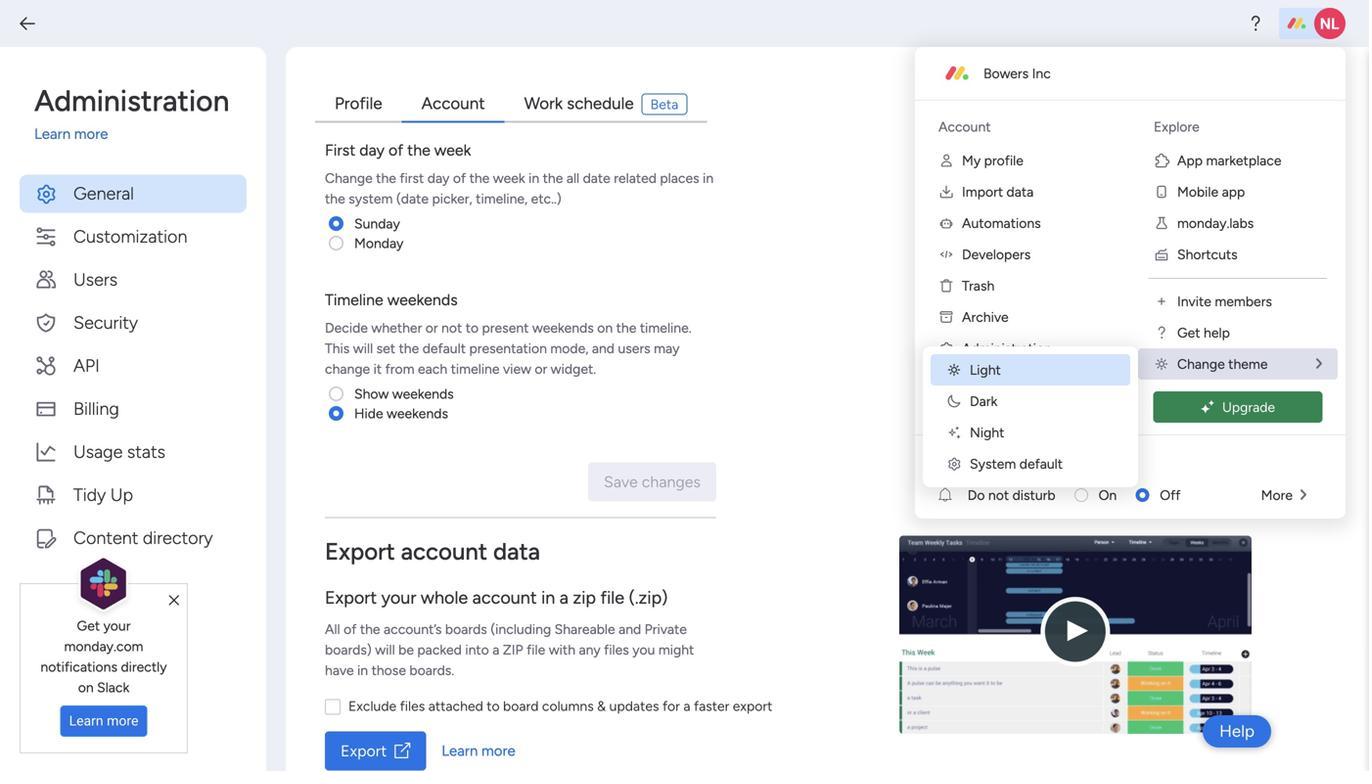 Task type: describe. For each thing, give the bounding box(es) containing it.
learn more button
[[60, 705, 147, 737]]

dapulse x slim image
[[169, 592, 179, 610]]

1 vertical spatial not
[[988, 487, 1009, 503]]

board
[[503, 698, 539, 714]]

with
[[549, 641, 575, 658]]

up
[[110, 484, 133, 505]]

list arrow image
[[1301, 488, 1306, 502]]

light
[[970, 362, 1001, 378]]

system default
[[970, 456, 1063, 472]]

developers
[[962, 246, 1031, 263]]

1 horizontal spatial of
[[389, 141, 403, 160]]

into
[[465, 641, 489, 658]]

export account data
[[325, 537, 540, 566]]

working
[[938, 453, 989, 470]]

profile link
[[315, 86, 402, 123]]

import
[[962, 183, 1003, 200]]

usage
[[73, 441, 123, 462]]

upgrade
[[1222, 399, 1275, 415]]

import data link
[[923, 176, 1122, 207]]

developers image
[[938, 247, 954, 262]]

v2 surfce notifications image
[[938, 485, 968, 505]]

whole
[[421, 587, 468, 608]]

0 horizontal spatial day
[[359, 141, 385, 160]]

more inside 'administration learn more'
[[74, 125, 108, 143]]

1 vertical spatial account
[[938, 118, 991, 135]]

account's
[[384, 621, 442, 638]]

for
[[662, 698, 680, 714]]

out
[[988, 403, 1009, 419]]

change theme image
[[1154, 356, 1169, 372]]

the up first in the left top of the page
[[407, 141, 430, 160]]

&
[[597, 698, 606, 714]]

attached
[[428, 698, 483, 714]]

upgrade stars new image
[[1201, 400, 1214, 414]]

users
[[73, 269, 118, 290]]

usage stats button
[[20, 433, 247, 471]]

api
[[73, 355, 100, 376]]

help
[[1204, 324, 1230, 341]]

help image
[[1246, 14, 1265, 33]]

exclude files attached to board columns & updates for a faster export
[[348, 698, 773, 714]]

mode,
[[550, 340, 589, 357]]

1 horizontal spatial data
[[1007, 183, 1034, 200]]

1 vertical spatial account
[[472, 587, 537, 608]]

my profile link
[[923, 145, 1122, 176]]

the left system
[[325, 190, 345, 207]]

tidy up button
[[20, 476, 247, 514]]

zip
[[503, 641, 523, 658]]

help button
[[1203, 715, 1271, 748]]

mobile app
[[1177, 183, 1245, 200]]

export
[[733, 698, 773, 714]]

security
[[73, 312, 138, 333]]

0 horizontal spatial or
[[425, 320, 438, 336]]

related
[[614, 170, 657, 186]]

monday
[[354, 235, 404, 251]]

etc..)
[[531, 190, 562, 207]]

learn more for learn more button
[[69, 713, 138, 729]]

weekends for show weekends
[[392, 386, 454, 402]]

shortcuts
[[1177, 246, 1238, 263]]

(including
[[491, 621, 551, 638]]

night image
[[946, 425, 962, 440]]

export for export your whole account in a zip file (.zip)
[[325, 587, 377, 608]]

dark
[[970, 393, 997, 410]]

on inside get your monday.com notifications directly on slack
[[78, 679, 94, 696]]

directory
[[143, 527, 213, 548]]

noah lott image
[[1314, 8, 1346, 39]]

log out
[[962, 403, 1009, 419]]

your for export
[[381, 587, 416, 608]]

work schedule
[[524, 93, 634, 114]]

not inside the decide whether or not to present weekends on the timeline. this will set the default presentation mode, and users may change it from each timeline view or widget.
[[441, 320, 462, 336]]

more for learn more button
[[107, 713, 138, 729]]

profile
[[984, 152, 1024, 169]]

learn for right the learn more link
[[442, 742, 478, 760]]

customization button
[[20, 218, 247, 256]]

1 vertical spatial files
[[400, 698, 425, 714]]

automations
[[962, 215, 1041, 231]]

administration image
[[938, 341, 954, 356]]

0 vertical spatial learn more link
[[34, 123, 247, 145]]

archive
[[962, 309, 1009, 325]]

teams link
[[923, 364, 1122, 395]]

invite members
[[1177, 293, 1272, 310]]

picker,
[[432, 190, 472, 207]]

sunday
[[354, 215, 400, 232]]

1 vertical spatial data
[[493, 537, 540, 566]]

first day of the week
[[325, 141, 471, 160]]

in right "places"
[[703, 170, 714, 186]]

invite members image
[[1154, 294, 1169, 309]]

tidy
[[73, 484, 106, 505]]

1 vertical spatial default
[[1019, 456, 1063, 472]]

and inside the decide whether or not to present weekends on the timeline. this will set the default presentation mode, and users may change it from each timeline view or widget.
[[592, 340, 615, 357]]

decide whether or not to present weekends on the timeline. this will set the default presentation mode, and users may change it from each timeline view or widget.
[[325, 320, 692, 377]]

present
[[482, 320, 529, 336]]

1 horizontal spatial learn more link
[[442, 740, 515, 762]]

learn for learn more button
[[69, 713, 103, 729]]

get help image
[[1154, 325, 1169, 341]]

my
[[962, 152, 981, 169]]

of inside change the first day of the week in the all date related places in the system (date picker, timeline, etc..)
[[453, 170, 466, 186]]

api button
[[20, 347, 247, 385]]

the up users
[[616, 320, 636, 336]]

light image
[[946, 362, 962, 378]]

all
[[566, 170, 579, 186]]

decide
[[325, 320, 368, 336]]

to inside the decide whether or not to present weekends on the timeline. this will set the default presentation mode, and users may change it from each timeline view or widget.
[[466, 320, 479, 336]]

from
[[385, 361, 414, 377]]

administration link
[[923, 333, 1122, 364]]

in up etc..)
[[529, 170, 539, 186]]

1 vertical spatial to
[[487, 698, 500, 714]]

marketplace
[[1206, 152, 1281, 169]]

hide weekends
[[354, 405, 448, 422]]

automations image
[[938, 215, 954, 231]]

administration for administration learn more
[[34, 83, 229, 118]]

administration for administration
[[962, 340, 1052, 357]]

your for get
[[103, 617, 131, 634]]

hide
[[354, 405, 383, 422]]

the inside all of the account's boards (including shareable and private boards) will be packed into a zip file with any files you might have in those boards.
[[360, 621, 380, 638]]

export for export account data
[[325, 537, 395, 566]]

log
[[962, 403, 985, 419]]

it
[[373, 361, 382, 377]]

change the first day of the week in the all date related places in the system (date picker, timeline, etc..)
[[325, 170, 714, 207]]

usage stats
[[73, 441, 165, 462]]

inc
[[1032, 65, 1051, 82]]

may
[[654, 340, 680, 357]]

mobile
[[1177, 183, 1218, 200]]

first
[[400, 170, 424, 186]]

zip
[[573, 587, 596, 608]]

those
[[371, 662, 406, 679]]

0 vertical spatial account
[[401, 537, 487, 566]]

billing button
[[20, 390, 247, 428]]

explore
[[1154, 118, 1200, 135]]

profile
[[335, 93, 382, 114]]



Task type: vqa. For each thing, say whether or not it's contained in the screenshot.
1st settings from left
no



Task type: locate. For each thing, give the bounding box(es) containing it.
whether
[[371, 320, 422, 336]]

on down the notifications
[[78, 679, 94, 696]]

0 vertical spatial get
[[1177, 324, 1200, 341]]

will up those
[[375, 641, 395, 658]]

week
[[434, 141, 471, 160], [493, 170, 525, 186]]

content directory
[[73, 527, 213, 548]]

1 vertical spatial and
[[619, 621, 641, 638]]

the
[[407, 141, 430, 160], [376, 170, 396, 186], [469, 170, 490, 186], [543, 170, 563, 186], [325, 190, 345, 207], [616, 320, 636, 336], [399, 340, 419, 357], [360, 621, 380, 638]]

0 horizontal spatial your
[[103, 617, 131, 634]]

files inside all of the account's boards (including shareable and private boards) will be packed into a zip file with any files you might have in those boards.
[[604, 641, 629, 658]]

the up boards)
[[360, 621, 380, 638]]

1 vertical spatial a
[[492, 641, 499, 658]]

status
[[993, 453, 1030, 470]]

account up (including
[[472, 587, 537, 608]]

weekends
[[387, 291, 458, 309], [532, 320, 594, 336], [392, 386, 454, 402], [387, 405, 448, 422]]

1 vertical spatial day
[[427, 170, 450, 186]]

1 vertical spatial week
[[493, 170, 525, 186]]

1 horizontal spatial your
[[381, 587, 416, 608]]

boards.
[[409, 662, 454, 679]]

day inside change the first day of the week in the all date related places in the system (date picker, timeline, etc..)
[[427, 170, 450, 186]]

0 vertical spatial export
[[325, 537, 395, 566]]

0 horizontal spatial week
[[434, 141, 471, 160]]

widget.
[[551, 361, 596, 377]]

and left users
[[592, 340, 615, 357]]

0 horizontal spatial data
[[493, 537, 540, 566]]

weekends up whether
[[387, 291, 458, 309]]

learn more inside button
[[69, 713, 138, 729]]

view
[[503, 361, 531, 377]]

1 horizontal spatial get
[[1177, 324, 1200, 341]]

system
[[349, 190, 393, 207]]

learn more down slack at the bottom left of page
[[69, 713, 138, 729]]

1 horizontal spatial administration
[[962, 340, 1052, 357]]

0 vertical spatial default
[[422, 340, 466, 357]]

1 horizontal spatial to
[[487, 698, 500, 714]]

1 vertical spatial change
[[1177, 356, 1225, 372]]

2 vertical spatial of
[[344, 621, 357, 638]]

the left all
[[543, 170, 563, 186]]

more
[[1261, 487, 1293, 503]]

notifications
[[41, 658, 117, 675]]

0 horizontal spatial a
[[492, 641, 499, 658]]

do
[[968, 487, 985, 503]]

security button
[[20, 304, 247, 342]]

1 horizontal spatial week
[[493, 170, 525, 186]]

will left set at the left top of the page
[[353, 340, 373, 357]]

1 vertical spatial learn more
[[442, 742, 515, 760]]

change down get help
[[1177, 356, 1225, 372]]

billing
[[73, 398, 119, 419]]

the up system
[[376, 170, 396, 186]]

set
[[376, 340, 395, 357]]

of
[[389, 141, 403, 160], [453, 170, 466, 186], [344, 621, 357, 638]]

2 vertical spatial export
[[341, 742, 387, 760]]

get your monday.com notifications directly on slack
[[41, 617, 167, 696]]

account up first day of the week
[[421, 93, 485, 114]]

1 vertical spatial your
[[103, 617, 131, 634]]

change for change theme
[[1177, 356, 1225, 372]]

files right the exclude
[[400, 698, 425, 714]]

a
[[559, 587, 568, 608], [492, 641, 499, 658], [683, 698, 690, 714]]

0 horizontal spatial will
[[353, 340, 373, 357]]

0 vertical spatial account
[[421, 93, 485, 114]]

directly
[[121, 658, 167, 675]]

change down first
[[325, 170, 373, 186]]

content directory button
[[20, 519, 247, 557]]

import data image
[[938, 184, 954, 200]]

weekends for timeline weekends
[[387, 291, 458, 309]]

list arrow image
[[1316, 357, 1322, 371]]

default up disturb
[[1019, 456, 1063, 472]]

0 vertical spatial change
[[325, 170, 373, 186]]

0 vertical spatial week
[[434, 141, 471, 160]]

0 horizontal spatial file
[[527, 641, 545, 658]]

a left the zip at the bottom left
[[559, 587, 568, 608]]

timeline
[[451, 361, 500, 377]]

archive image
[[938, 309, 954, 325]]

0 horizontal spatial administration
[[34, 83, 229, 118]]

presentation
[[469, 340, 547, 357]]

monday.labs image
[[1154, 215, 1169, 231]]

log out image
[[938, 403, 954, 419]]

data
[[1007, 183, 1034, 200], [493, 537, 540, 566]]

weekends down each
[[392, 386, 454, 402]]

2 vertical spatial more
[[481, 742, 515, 760]]

my profile image
[[938, 153, 954, 168]]

a right for
[[683, 698, 690, 714]]

1 horizontal spatial change
[[1177, 356, 1225, 372]]

file inside all of the account's boards (including shareable and private boards) will be packed into a zip file with any files you might have in those boards.
[[527, 641, 545, 658]]

2 vertical spatial learn
[[442, 742, 478, 760]]

learn inside learn more button
[[69, 713, 103, 729]]

the up from at the left of the page
[[399, 340, 419, 357]]

1 horizontal spatial and
[[619, 621, 641, 638]]

get up the monday.com
[[77, 617, 100, 634]]

learn inside 'administration learn more'
[[34, 125, 71, 143]]

0 horizontal spatial to
[[466, 320, 479, 336]]

get for your
[[77, 617, 100, 634]]

of inside all of the account's boards (including shareable and private boards) will be packed into a zip file with any files you might have in those boards.
[[344, 621, 357, 638]]

private
[[645, 621, 687, 638]]

your inside get your monday.com notifications directly on slack
[[103, 617, 131, 634]]

will inside the decide whether or not to present weekends on the timeline. this will set the default presentation mode, and users may change it from each timeline view or widget.
[[353, 340, 373, 357]]

administration learn more
[[34, 83, 229, 143]]

not right 'do'
[[988, 487, 1009, 503]]

1 vertical spatial on
[[78, 679, 94, 696]]

v2 export image
[[395, 743, 410, 759]]

0 vertical spatial files
[[604, 641, 629, 658]]

0 horizontal spatial of
[[344, 621, 357, 638]]

0 horizontal spatial change
[[325, 170, 373, 186]]

0 vertical spatial day
[[359, 141, 385, 160]]

1 horizontal spatial learn more
[[442, 742, 515, 760]]

more inside button
[[107, 713, 138, 729]]

on left timeline.
[[597, 320, 613, 336]]

system default image
[[946, 456, 962, 472]]

learn more down the attached
[[442, 742, 515, 760]]

1 vertical spatial or
[[535, 361, 547, 377]]

users button
[[20, 261, 247, 299]]

learn more for right the learn more link
[[442, 742, 515, 760]]

0 vertical spatial administration
[[34, 83, 229, 118]]

a left zip
[[492, 641, 499, 658]]

show weekends
[[354, 386, 454, 402]]

day
[[359, 141, 385, 160], [427, 170, 450, 186]]

of right all
[[344, 621, 357, 638]]

to left present
[[466, 320, 479, 336]]

0 vertical spatial not
[[441, 320, 462, 336]]

1 vertical spatial of
[[453, 170, 466, 186]]

files right the 'any'
[[604, 641, 629, 658]]

1 horizontal spatial day
[[427, 170, 450, 186]]

0 vertical spatial a
[[559, 587, 568, 608]]

export for export
[[341, 742, 387, 760]]

1 horizontal spatial on
[[597, 320, 613, 336]]

export your whole account in a zip file (.zip)
[[325, 587, 668, 608]]

data down my profile link
[[1007, 183, 1034, 200]]

learn more link down the attached
[[442, 740, 515, 762]]

your up account's
[[381, 587, 416, 608]]

administration
[[34, 83, 229, 118], [962, 340, 1052, 357]]

have
[[325, 662, 354, 679]]

week up "timeline,"
[[493, 170, 525, 186]]

1 horizontal spatial default
[[1019, 456, 1063, 472]]

help
[[1219, 721, 1255, 741]]

and inside all of the account's boards (including shareable and private boards) will be packed into a zip file with any files you might have in those boards.
[[619, 621, 641, 638]]

trash link
[[923, 270, 1122, 301]]

content
[[73, 527, 138, 548]]

change inside change the first day of the week in the all date related places in the system (date picker, timeline, etc..)
[[325, 170, 373, 186]]

system
[[970, 456, 1016, 472]]

0 vertical spatial or
[[425, 320, 438, 336]]

1 horizontal spatial or
[[535, 361, 547, 377]]

more link
[[1245, 480, 1322, 511]]

0 horizontal spatial not
[[441, 320, 462, 336]]

not
[[441, 320, 462, 336], [988, 487, 1009, 503]]

teams
[[962, 371, 1001, 388]]

account link
[[402, 86, 505, 123]]

more up "general"
[[74, 125, 108, 143]]

of up picker,
[[453, 170, 466, 186]]

0 horizontal spatial default
[[422, 340, 466, 357]]

will inside all of the account's boards (including shareable and private boards) will be packed into a zip file with any files you might have in those boards.
[[375, 641, 395, 658]]

all of the account's boards (including shareable and private boards) will be packed into a zip file with any files you might have in those boards.
[[325, 621, 694, 679]]

0 vertical spatial of
[[389, 141, 403, 160]]

administration up light
[[962, 340, 1052, 357]]

2 horizontal spatial a
[[683, 698, 690, 714]]

account up whole
[[401, 537, 487, 566]]

faster
[[694, 698, 729, 714]]

weekends down the show weekends
[[387, 405, 448, 422]]

my profile
[[962, 152, 1024, 169]]

0 horizontal spatial account
[[421, 93, 485, 114]]

export
[[325, 537, 395, 566], [325, 587, 377, 608], [341, 742, 387, 760]]

import data
[[962, 183, 1034, 200]]

upgrade button
[[1153, 391, 1323, 423]]

a inside all of the account's boards (including shareable and private boards) will be packed into a zip file with any files you might have in those boards.
[[492, 641, 499, 658]]

timeline.
[[640, 320, 692, 336]]

learn more link up 'general' button
[[34, 123, 247, 145]]

learn more
[[69, 713, 138, 729], [442, 742, 515, 760]]

1 vertical spatial get
[[77, 617, 100, 634]]

you
[[632, 641, 655, 658]]

change
[[325, 361, 370, 377]]

0 horizontal spatial and
[[592, 340, 615, 357]]

2 vertical spatial a
[[683, 698, 690, 714]]

weekends inside the decide whether or not to present weekends on the timeline. this will set the default presentation mode, and users may change it from each timeline view or widget.
[[532, 320, 594, 336]]

on inside the decide whether or not to present weekends on the timeline. this will set the default presentation mode, and users may change it from each timeline view or widget.
[[597, 320, 613, 336]]

0 vertical spatial more
[[74, 125, 108, 143]]

customization
[[73, 226, 187, 247]]

more down slack at the bottom left of page
[[107, 713, 138, 729]]

0 vertical spatial to
[[466, 320, 479, 336]]

1 horizontal spatial will
[[375, 641, 395, 658]]

account up the my
[[938, 118, 991, 135]]

app
[[1222, 183, 1245, 200]]

or right view
[[535, 361, 547, 377]]

more down the board
[[481, 742, 515, 760]]

1 vertical spatial learn more link
[[442, 740, 515, 762]]

0 horizontal spatial files
[[400, 698, 425, 714]]

file right zip
[[527, 641, 545, 658]]

back to workspace image
[[18, 14, 37, 33]]

export button
[[325, 731, 426, 771]]

0 horizontal spatial get
[[77, 617, 100, 634]]

or right whether
[[425, 320, 438, 336]]

1 vertical spatial more
[[107, 713, 138, 729]]

day up picker,
[[427, 170, 450, 186]]

more for right the learn more link
[[481, 742, 515, 760]]

default inside the decide whether or not to present weekends on the timeline. this will set the default presentation mode, and users may change it from each timeline view or widget.
[[422, 340, 466, 357]]

to left the board
[[487, 698, 500, 714]]

dark image
[[946, 393, 962, 409]]

archive link
[[923, 301, 1122, 333]]

1 horizontal spatial account
[[938, 118, 991, 135]]

file right the zip at the bottom left
[[600, 587, 624, 608]]

trash image
[[938, 278, 954, 294]]

teams image
[[938, 372, 954, 388]]

0 vertical spatial on
[[597, 320, 613, 336]]

1 vertical spatial administration
[[962, 340, 1052, 357]]

columns
[[542, 698, 594, 714]]

of up first in the left top of the page
[[389, 141, 403, 160]]

week inside change the first day of the week in the all date related places in the system (date picker, timeline, etc..)
[[493, 170, 525, 186]]

1 horizontal spatial file
[[600, 587, 624, 608]]

mobile app image
[[1154, 184, 1169, 200]]

0 vertical spatial file
[[600, 587, 624, 608]]

1 vertical spatial export
[[325, 587, 377, 608]]

timeline,
[[476, 190, 528, 207]]

beta
[[650, 96, 678, 113]]

in inside all of the account's boards (including shareable and private boards) will be packed into a zip file with any files you might have in those boards.
[[357, 662, 368, 679]]

day right first
[[359, 141, 385, 160]]

be
[[398, 641, 414, 658]]

week down the account link
[[434, 141, 471, 160]]

any
[[579, 641, 601, 658]]

weekends up mode,
[[532, 320, 594, 336]]

in left the zip at the bottom left
[[541, 587, 555, 608]]

change for change the first day of the week in the all date related places in the system (date picker, timeline, etc..)
[[325, 170, 373, 186]]

get right get help image
[[1177, 324, 1200, 341]]

0 vertical spatial will
[[353, 340, 373, 357]]

1 vertical spatial will
[[375, 641, 395, 658]]

0 vertical spatial data
[[1007, 183, 1034, 200]]

might
[[658, 641, 694, 658]]

2 horizontal spatial of
[[453, 170, 466, 186]]

0 vertical spatial learn more
[[69, 713, 138, 729]]

off
[[1160, 487, 1181, 503]]

1 horizontal spatial not
[[988, 487, 1009, 503]]

weekends for hide weekends
[[387, 405, 448, 422]]

work
[[524, 93, 563, 114]]

do not disturb
[[968, 487, 1055, 503]]

0 horizontal spatial on
[[78, 679, 94, 696]]

general button
[[20, 175, 247, 213]]

app marketplace
[[1177, 152, 1281, 169]]

administration up 'general' button
[[34, 83, 229, 118]]

0 vertical spatial your
[[381, 587, 416, 608]]

1 horizontal spatial files
[[604, 641, 629, 658]]

get for help
[[1177, 324, 1200, 341]]

your up the monday.com
[[103, 617, 131, 634]]

in right have
[[357, 662, 368, 679]]

the up "timeline,"
[[469, 170, 490, 186]]

and up you
[[619, 621, 641, 638]]

default up each
[[422, 340, 466, 357]]

0 vertical spatial learn
[[34, 125, 71, 143]]

to
[[466, 320, 479, 336], [487, 698, 500, 714]]

files
[[604, 641, 629, 658], [400, 698, 425, 714]]

0 horizontal spatial learn more link
[[34, 123, 247, 145]]

export inside "button"
[[341, 742, 387, 760]]

0 vertical spatial and
[[592, 340, 615, 357]]

more
[[74, 125, 108, 143], [107, 713, 138, 729], [481, 742, 515, 760]]

account
[[401, 537, 487, 566], [472, 587, 537, 608]]

dapulse x slim image
[[1222, 550, 1236, 569]]

shortcuts image
[[1154, 247, 1169, 262]]

this
[[325, 340, 350, 357]]

monday.labs
[[1177, 215, 1254, 231]]

data up export your whole account in a zip file (.zip)
[[493, 537, 540, 566]]

0 horizontal spatial learn more
[[69, 713, 138, 729]]

packed
[[417, 641, 462, 658]]

1 horizontal spatial a
[[559, 587, 568, 608]]

not up each
[[441, 320, 462, 336]]

1 vertical spatial file
[[527, 641, 545, 658]]

account inside the account link
[[421, 93, 485, 114]]

get inside get your monday.com notifications directly on slack
[[77, 617, 100, 634]]

1 vertical spatial learn
[[69, 713, 103, 729]]



